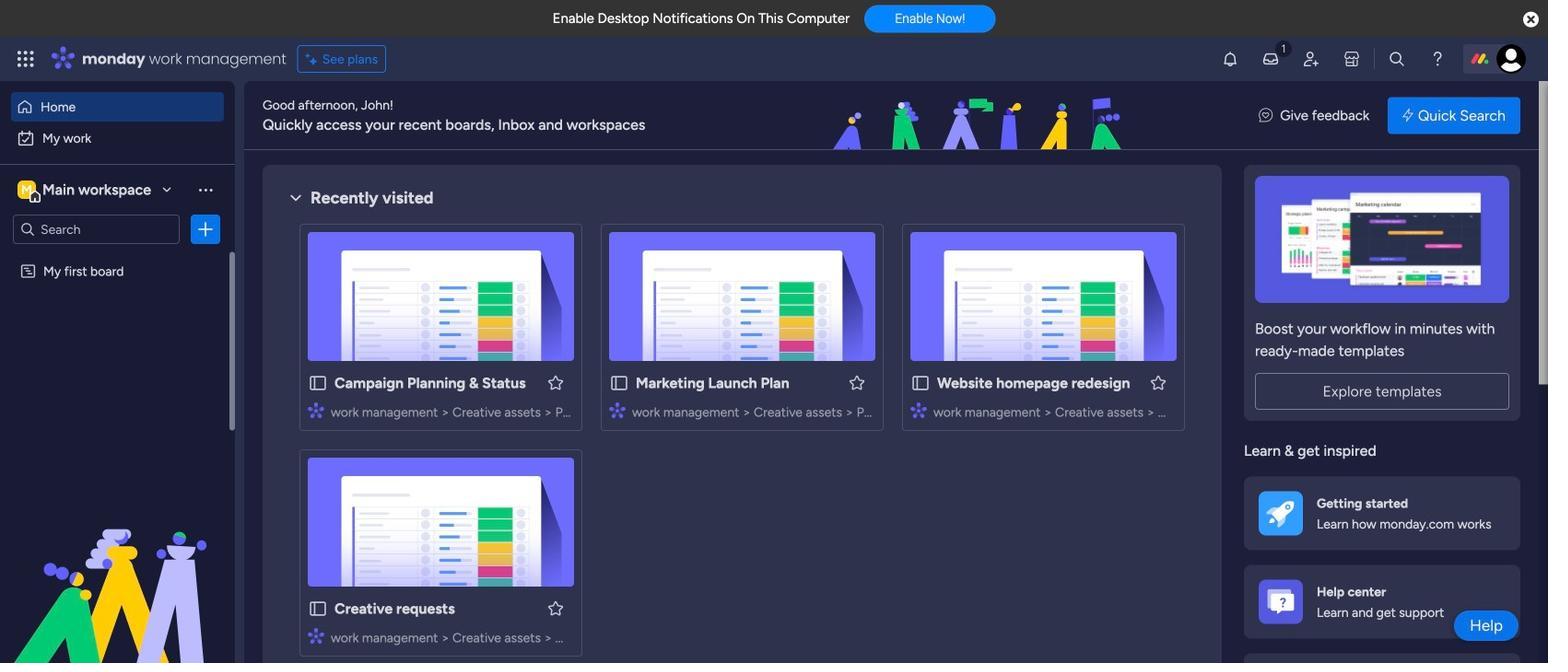 Task type: describe. For each thing, give the bounding box(es) containing it.
john smith image
[[1497, 44, 1526, 74]]

workspace image
[[18, 180, 36, 200]]

lottie animation image for topmost lottie animation element
[[723, 81, 1241, 151]]

2 vertical spatial option
[[0, 255, 235, 259]]

help image
[[1429, 50, 1447, 68]]

lottie animation image for the left lottie animation element
[[0, 477, 235, 664]]

options image
[[196, 220, 215, 239]]

1 image
[[1276, 38, 1292, 59]]

0 vertical spatial option
[[11, 92, 224, 122]]

component image
[[609, 402, 626, 419]]

v2 bolt switch image
[[1403, 106, 1414, 126]]

1 vertical spatial option
[[11, 124, 224, 153]]

0 horizontal spatial lottie animation element
[[0, 477, 235, 664]]



Task type: locate. For each thing, give the bounding box(es) containing it.
templates image image
[[1261, 176, 1504, 303]]

add to favorites image
[[848, 374, 866, 392]]

1 vertical spatial lottie animation element
[[0, 477, 235, 664]]

1 vertical spatial lottie animation image
[[0, 477, 235, 664]]

help center element
[[1244, 565, 1521, 639]]

select product image
[[17, 50, 35, 68]]

quick search results list box
[[285, 209, 1247, 664]]

0 vertical spatial lottie animation image
[[723, 81, 1241, 151]]

monday marketplace image
[[1343, 50, 1361, 68]]

0 vertical spatial lottie animation element
[[723, 81, 1241, 151]]

v2 user feedback image
[[1259, 105, 1273, 126]]

see plans image
[[306, 49, 322, 69]]

close recently visited image
[[285, 187, 307, 209]]

workspace options image
[[196, 180, 215, 199]]

Search in workspace field
[[39, 219, 154, 240]]

invite members image
[[1302, 50, 1321, 68]]

lottie animation element
[[723, 81, 1241, 151], [0, 477, 235, 664]]

1 horizontal spatial lottie animation element
[[723, 81, 1241, 151]]

update feed image
[[1262, 50, 1280, 68]]

add to favorites image
[[547, 374, 565, 392], [1149, 374, 1168, 392], [547, 600, 565, 618]]

public board image
[[308, 373, 328, 394], [609, 373, 630, 394], [911, 373, 931, 394], [308, 599, 328, 619]]

1 horizontal spatial lottie animation image
[[723, 81, 1241, 151]]

workspace selection element
[[18, 179, 154, 203]]

search everything image
[[1388, 50, 1407, 68]]

getting started element
[[1244, 477, 1521, 551]]

lottie animation image
[[723, 81, 1241, 151], [0, 477, 235, 664]]

dapulse close image
[[1524, 11, 1539, 29]]

0 horizontal spatial lottie animation image
[[0, 477, 235, 664]]

notifications image
[[1221, 50, 1240, 68]]

option
[[11, 92, 224, 122], [11, 124, 224, 153], [0, 255, 235, 259]]

list box
[[0, 252, 235, 536]]



Task type: vqa. For each thing, say whether or not it's contained in the screenshot.
2's /
no



